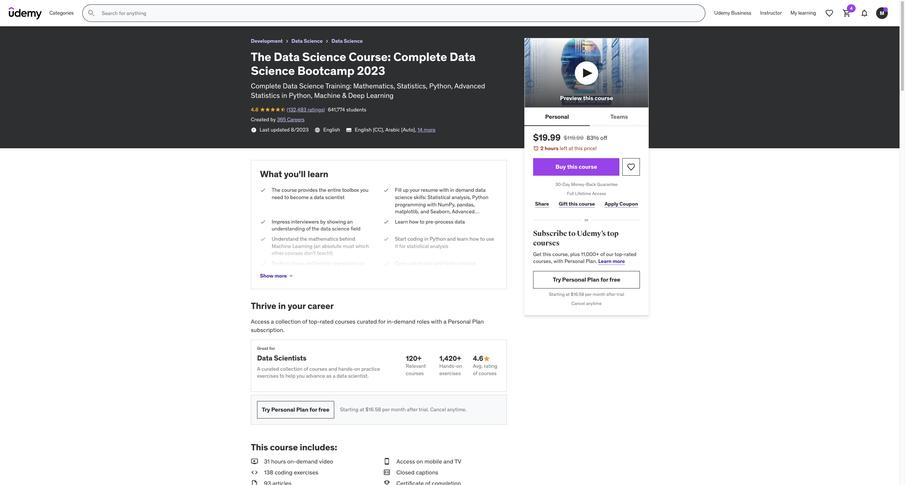 Task type: describe. For each thing, give the bounding box(es) containing it.
&
[[342, 91, 347, 100]]

models
[[440, 223, 457, 230]]

after for trial
[[607, 292, 616, 297]]

on inside great for data scientists a curated collection of courses and hands-on practice exercises to help you advance as a data scientist.
[[355, 366, 360, 373]]

science inside 'impress interviewers by showing an understanding of the data science field'
[[332, 226, 350, 232]]

trial
[[617, 292, 624, 297]]

to inside great for data scientists a curated collection of courses and hands-on practice exercises to help you advance as a data scientist.
[[280, 373, 284, 380]]

rating
[[484, 363, 498, 370]]

small image for access
[[383, 458, 391, 466]]

1 vertical spatial (132,483
[[287, 106, 307, 113]]

a right roles
[[444, 318, 447, 326]]

show more
[[260, 273, 287, 280]]

apply coupon button
[[603, 197, 640, 212]]

tab list containing personal
[[525, 108, 649, 126]]

plan for the bottommost try personal plan for free link
[[296, 407, 309, 414]]

try personal plan for free for the right try personal plan for free link
[[553, 276, 621, 284]]

our
[[606, 251, 614, 258]]

video
[[319, 458, 333, 466]]

subscribe
[[533, 229, 567, 239]]

understanding
[[272, 226, 305, 232]]

courses inside 120+ relevant courses
[[406, 371, 424, 377]]

udemy
[[715, 10, 730, 16]]

last updated 8/2023
[[260, 127, 309, 133]]

starting for starting at $16.58 per month after trial. cancel anytime.
[[340, 407, 359, 413]]

month for trial
[[593, 292, 606, 297]]

of inside get this course, plus 11,000+ of our top-rated courses, with personal plan.
[[601, 251, 605, 258]]

try personal plan for free for the bottommost try personal plan for free link
[[262, 407, 330, 414]]

access for access a collection of top-rated courses curated for in-demand roles with a personal plan subscription.
[[251, 318, 270, 326]]

regressions
[[333, 260, 360, 267]]

try for the bottommost try personal plan for free link
[[262, 407, 270, 414]]

$16.58 for starting at $16.58 per month after trial cancel anytime
[[571, 292, 584, 297]]

2
[[541, 145, 544, 152]]

,
[[415, 127, 416, 133]]

statistics
[[251, 91, 280, 100]]

in inside fill up your resume with in demand data science skills: statistical analysis, python programming with numpy, pandas, matplotlib, and seaborn, advanced statistical analysis, tableau, machine learning with stats models and scikit-learn, deep learning with tensorflow
[[450, 187, 455, 194]]

data science for second data science link from the right
[[292, 38, 323, 44]]

share
[[535, 201, 549, 207]]

personal inside button
[[545, 113, 569, 120]]

with down stats
[[428, 230, 438, 237]]

a
[[257, 366, 260, 373]]

learning inside fill up your resume with in demand data science skills: statistical analysis, python programming with numpy, pandas, matplotlib, and seaborn, advanced statistical analysis, tableau, machine learning with stats models and scikit-learn, deep learning with tensorflow
[[409, 230, 427, 237]]

1 horizontal spatial exercises
[[294, 469, 319, 477]]

course: for the data science course: complete data science bootcamp 2023
[[55, 3, 77, 11]]

closed captions image
[[346, 127, 352, 133]]

the inside the course provides the entire toolbox you need to become a data scientist
[[319, 187, 327, 194]]

understand
[[272, 236, 299, 243]]

1 horizontal spatial (132,483 ratings)
[[287, 106, 325, 113]]

bootcamp for the data science course: complete data science bootcamp 2023 complete data science training: mathematics, statistics, python, advanced statistics in python, machine & deep learning
[[298, 63, 355, 78]]

0 vertical spatial (132,483
[[22, 13, 42, 19]]

business
[[732, 10, 752, 16]]

0 horizontal spatial demand
[[296, 458, 318, 466]]

more for show more
[[275, 273, 287, 280]]

access on mobile and tv
[[397, 458, 462, 466]]

this for preview
[[583, 94, 594, 102]]

pandas,
[[457, 201, 475, 208]]

14
[[418, 127, 423, 133]]

the inside "understand the mathematics behind machine learning (an absolute must which other courses don't teach!)"
[[300, 236, 307, 243]]

course for gift this course
[[579, 201, 595, 207]]

course up the on-
[[270, 442, 298, 454]]

small image for closed
[[383, 469, 391, 477]]

personal down help
[[271, 407, 295, 414]]

relevant
[[406, 363, 426, 370]]

machine inside the data science course: complete data science bootcamp 2023 complete data science training: mathematics, statistics, python, advanced statistics in python, machine & deep learning
[[314, 91, 341, 100]]

toolbox
[[342, 187, 359, 194]]

gift
[[559, 201, 568, 207]]

captions
[[416, 469, 439, 477]]

this course includes:
[[251, 442, 337, 454]]

statistical inside fill up your resume with in demand data science skills: statistical analysis, python programming with numpy, pandas, matplotlib, and seaborn, advanced statistical analysis, tableau, machine learning with stats models and scikit-learn, deep learning with tensorflow
[[395, 216, 417, 222]]

a inside great for data scientists a curated collection of courses and hands-on practice exercises to help you advance as a data scientist.
[[333, 373, 336, 380]]

thrive in your career
[[251, 301, 334, 312]]

to inside subscribe to udemy's top courses
[[569, 229, 576, 239]]

skills:
[[414, 194, 427, 201]]

top- inside get this course, plus 11,000+ of our top-rated courses, with personal plan.
[[615, 251, 625, 258]]

of inside access a collection of top-rated courses curated for in-demand roles with a personal plan subscription.
[[302, 318, 307, 326]]

course,
[[553, 251, 569, 258]]

fill
[[395, 187, 402, 194]]

carry out cluster and factor analysis
[[395, 260, 477, 267]]

resume
[[421, 187, 438, 194]]

starting at $16.58 per month after trial cancel anytime
[[549, 292, 624, 306]]

development
[[251, 38, 283, 44]]

last
[[260, 127, 270, 133]]

perform linear and logistic regressions in python
[[272, 260, 365, 274]]

my learning
[[791, 10, 817, 16]]

udemy business
[[715, 10, 752, 16]]

preview
[[560, 94, 582, 102]]

0 horizontal spatial analysis,
[[419, 216, 438, 222]]

tableau,
[[439, 216, 458, 222]]

cluster
[[418, 260, 433, 267]]

0 vertical spatial by
[[271, 116, 276, 123]]

statistical inside start coding in python and learn how to use it for statistical analysis
[[407, 243, 429, 250]]

english for english
[[323, 127, 340, 133]]

understand the mathematics behind machine learning (an absolute must which other courses don't teach!)
[[272, 236, 369, 257]]

0 vertical spatial at
[[569, 145, 573, 152]]

udemy image
[[9, 7, 42, 19]]

you have alerts image
[[884, 7, 888, 12]]

hours for 2
[[545, 145, 559, 152]]

course language image
[[315, 127, 320, 133]]

don't
[[304, 250, 316, 257]]

2 hours left at this price!
[[541, 145, 597, 152]]

demand inside access a collection of top-rated courses curated for in-demand roles with a personal plan subscription.
[[394, 318, 416, 326]]

exercises inside the 1,420+ hands-on exercises
[[440, 371, 461, 377]]

per for trial.
[[382, 407, 390, 413]]

the for the data science course: complete data science bootcamp 2023 complete data science training: mathematics, statistics, python, advanced statistics in python, machine & deep learning
[[251, 49, 271, 64]]

a inside the course provides the entire toolbox you need to become a data scientist
[[310, 194, 313, 201]]

for inside access a collection of top-rated courses curated for in-demand roles with a personal plan subscription.
[[379, 318, 386, 326]]

collection inside access a collection of top-rated courses curated for in-demand roles with a personal plan subscription.
[[276, 318, 301, 326]]

subscribe to udemy's top courses
[[533, 229, 619, 248]]

in inside perform linear and logistic regressions in python
[[361, 260, 365, 267]]

2 data science link from the left
[[332, 37, 363, 46]]

to left 'pre-'
[[420, 219, 425, 225]]

you inside the course provides the entire toolbox you need to become a data scientist
[[360, 187, 369, 194]]

Search for anything text field
[[100, 7, 697, 19]]

plan inside access a collection of top-rated courses curated for in-demand roles with a personal plan subscription.
[[472, 318, 484, 326]]

with left stats
[[416, 223, 426, 230]]

2023 for the data science course: complete data science bootcamp 2023 complete data science training: mathematics, statistics, python, advanced statistics in python, machine & deep learning
[[357, 63, 385, 78]]

0 horizontal spatial 4.6
[[6, 13, 13, 19]]

data inside great for data scientists a curated collection of courses and hands-on practice exercises to help you advance as a data scientist.
[[257, 354, 273, 363]]

more for learn more
[[613, 258, 625, 265]]

this for gift
[[569, 201, 578, 207]]

science inside fill up your resume with in demand data science skills: statistical analysis, python programming with numpy, pandas, matplotlib, and seaborn, advanced statistical analysis, tableau, machine learning with stats models and scikit-learn, deep learning with tensorflow
[[395, 194, 413, 201]]

numpy,
[[438, 201, 456, 208]]

small image inside thrive in your career element
[[483, 356, 491, 363]]

data inside great for data scientists a curated collection of courses and hands-on practice exercises to help you advance as a data scientist.
[[337, 373, 347, 380]]

data science for second data science link from the left
[[332, 38, 363, 44]]

course for buy this course
[[579, 163, 597, 171]]

access a collection of top-rated courses curated for in-demand roles with a personal plan subscription.
[[251, 318, 484, 334]]

1 horizontal spatial python,
[[429, 81, 453, 90]]

it
[[395, 243, 398, 250]]

advanced inside fill up your resume with in demand data science skills: statistical analysis, python programming with numpy, pandas, matplotlib, and seaborn, advanced statistical analysis, tableau, machine learning with stats models and scikit-learn, deep learning with tensorflow
[[452, 209, 475, 215]]

stats
[[427, 223, 439, 230]]

this for get
[[543, 251, 551, 258]]

cancel for anytime
[[572, 301, 585, 306]]

cancel for anytime.
[[430, 407, 446, 413]]

coding for exercises
[[275, 469, 293, 477]]

for inside great for data scientists a curated collection of courses and hands-on practice exercises to help you advance as a data scientist.
[[269, 346, 275, 352]]

english for english [cc], arabic [auto] , 14 more
[[355, 127, 372, 133]]

1 vertical spatial try personal plan for free link
[[257, 402, 334, 419]]

rated inside get this course, plus 11,000+ of our top-rated courses, with personal plan.
[[625, 251, 637, 258]]

to inside the course provides the entire toolbox you need to become a data scientist
[[284, 194, 289, 201]]

0 vertical spatial learn
[[308, 169, 329, 180]]

and up learn how to pre-process data
[[421, 209, 429, 215]]

data inside 'impress interviewers by showing an understanding of the data science field'
[[321, 226, 331, 232]]

share button
[[533, 197, 551, 212]]

preview this course button
[[525, 38, 649, 108]]

lifetime
[[575, 191, 591, 196]]

seaborn,
[[431, 209, 451, 215]]

1 horizontal spatial students
[[346, 106, 367, 113]]

xsmall image for perform
[[260, 260, 266, 268]]

courses inside great for data scientists a curated collection of courses and hands-on practice exercises to help you advance as a data scientist.
[[310, 366, 327, 373]]

1 vertical spatial ratings)
[[308, 106, 325, 113]]

day
[[563, 182, 570, 187]]

get this course, plus 11,000+ of our top-rated courses, with personal plan.
[[533, 251, 637, 265]]

help
[[286, 373, 296, 380]]

0 vertical spatial 641,774
[[63, 13, 80, 19]]

absolute
[[322, 243, 342, 250]]

demand inside fill up your resume with in demand data science skills: statistical analysis, python programming with numpy, pandas, matplotlib, and seaborn, advanced statistical analysis, tableau, machine learning with stats models and scikit-learn, deep learning with tensorflow
[[456, 187, 474, 194]]

deep inside the data science course: complete data science bootcamp 2023 complete data science training: mathematics, statistics, python, advanced statistics in python, machine & deep learning
[[348, 91, 365, 100]]

courses inside subscribe to udemy's top courses
[[533, 239, 560, 248]]

1 vertical spatial 4.6
[[251, 106, 259, 113]]

small image for 138
[[251, 469, 258, 477]]

this
[[251, 442, 268, 454]]

analysis inside start coding in python and learn how to use it for statistical analysis
[[430, 243, 448, 250]]

advanced inside the data science course: complete data science bootcamp 2023 complete data science training: mathematics, statistics, python, advanced statistics in python, machine & deep learning
[[455, 81, 485, 90]]

mathematics,
[[353, 81, 395, 90]]

1 horizontal spatial on
[[417, 458, 423, 466]]

for down advance on the left bottom of page
[[310, 407, 317, 414]]

of inside great for data scientists a curated collection of courses and hands-on practice exercises to help you advance as a data scientist.
[[304, 366, 308, 373]]

the course provides the entire toolbox you need to become a data scientist
[[272, 187, 369, 201]]

1 vertical spatial 641,774 students
[[328, 106, 367, 113]]

thrive
[[251, 301, 276, 312]]

udemy business link
[[710, 4, 756, 22]]

learn,
[[482, 223, 495, 230]]

30-day money-back guarantee full lifetime access
[[556, 182, 618, 196]]

python inside start coding in python and learn how to use it for statistical analysis
[[430, 236, 446, 243]]

statistical
[[428, 194, 451, 201]]

python inside fill up your resume with in demand data science skills: statistical analysis, python programming with numpy, pandas, matplotlib, and seaborn, advanced statistical analysis, tableau, machine learning with stats models and scikit-learn, deep learning with tensorflow
[[472, 194, 489, 201]]

you'll
[[284, 169, 306, 180]]

per for trial
[[586, 292, 592, 297]]

preview this course
[[560, 94, 613, 102]]

start coding in python and learn how to use it for statistical analysis
[[395, 236, 495, 250]]

1 horizontal spatial try personal plan for free link
[[533, 271, 640, 289]]

complete for the data science course: complete data science bootcamp 2023 complete data science training: mathematics, statistics, python, advanced statistics in python, machine & deep learning
[[394, 49, 447, 64]]

price!
[[584, 145, 597, 152]]

english [cc], arabic [auto] , 14 more
[[355, 127, 436, 133]]

1 vertical spatial python,
[[289, 91, 313, 100]]

gift this course link
[[557, 197, 597, 212]]

learn inside start coding in python and learn how to use it for statistical analysis
[[457, 236, 469, 243]]

categories
[[49, 10, 74, 16]]

start
[[395, 236, 407, 243]]

bootcamp for the data science course: complete data science bootcamp 2023
[[145, 3, 173, 11]]

and left tv
[[444, 458, 454, 466]]

hands-
[[440, 363, 457, 370]]

get
[[533, 251, 542, 258]]

0 horizontal spatial how
[[409, 219, 419, 225]]

of inside 'impress interviewers by showing an understanding of the data science field'
[[306, 226, 311, 232]]

2 vertical spatial complete
[[251, 81, 281, 90]]

categories button
[[45, 4, 78, 22]]

your for resume
[[410, 187, 420, 194]]

plan for the right try personal plan for free link
[[588, 276, 600, 284]]

personal up starting at $16.58 per month after trial cancel anytime in the bottom right of the page
[[562, 276, 586, 284]]

starting for starting at $16.58 per month after trial cancel anytime
[[549, 292, 565, 297]]

instructor link
[[756, 4, 787, 22]]

on-
[[287, 458, 297, 466]]

[cc], arabic
[[373, 127, 400, 133]]

field
[[351, 226, 361, 232]]

notifications image
[[861, 9, 869, 18]]



Task type: vqa. For each thing, say whether or not it's contained in the screenshot.
course
yes



Task type: locate. For each thing, give the bounding box(es) containing it.
and inside start coding in python and learn how to use it for statistical analysis
[[447, 236, 456, 243]]

1 vertical spatial machine
[[459, 216, 479, 222]]

1 vertical spatial access
[[251, 318, 270, 326]]

exercises down the 31 hours on-demand video
[[294, 469, 319, 477]]

personal inside get this course, plus 11,000+ of our top-rated courses, with personal plan.
[[565, 258, 585, 265]]

free inside thrive in your career element
[[319, 407, 330, 414]]

1 horizontal spatial english
[[355, 127, 372, 133]]

at inside thrive in your career element
[[360, 407, 364, 413]]

courses inside avg. rating of courses
[[479, 371, 497, 377]]

1 vertical spatial your
[[288, 301, 306, 312]]

wishlist image
[[825, 9, 834, 18]]

course: up mathematics,
[[349, 49, 391, 64]]

with right roles
[[431, 318, 442, 326]]

1 vertical spatial complete
[[394, 49, 447, 64]]

1 vertical spatial 641,774
[[328, 106, 345, 113]]

0 vertical spatial science
[[395, 194, 413, 201]]

this down $119.99
[[575, 145, 583, 152]]

1 vertical spatial $16.58
[[366, 407, 381, 413]]

deep inside fill up your resume with in demand data science skills: statistical analysis, python programming with numpy, pandas, matplotlib, and seaborn, advanced statistical analysis, tableau, machine learning with stats models and scikit-learn, deep learning with tensorflow
[[395, 230, 407, 237]]

demand up pandas,
[[456, 187, 474, 194]]

0 horizontal spatial try personal plan for free
[[262, 407, 330, 414]]

0 vertical spatial try
[[553, 276, 561, 284]]

try for the right try personal plan for free link
[[553, 276, 561, 284]]

month left trial.
[[391, 407, 406, 413]]

1 horizontal spatial data science link
[[332, 37, 363, 46]]

learning up start
[[395, 223, 415, 230]]

the inside the data science course: complete data science bootcamp 2023 complete data science training: mathematics, statistics, python, advanced statistics in python, machine & deep learning
[[251, 49, 271, 64]]

1 vertical spatial learn
[[457, 236, 469, 243]]

(132,483 left categories dropdown button
[[22, 13, 42, 19]]

how inside start coding in python and learn how to use it for statistical analysis
[[470, 236, 479, 243]]

try personal plan for free down plan.
[[553, 276, 621, 284]]

1 vertical spatial deep
[[395, 230, 407, 237]]

free
[[610, 276, 621, 284], [319, 407, 330, 414]]

of inside avg. rating of courses
[[473, 371, 478, 377]]

coding for in
[[408, 236, 423, 243]]

0 vertical spatial machine
[[314, 91, 341, 100]]

0 horizontal spatial learning
[[292, 243, 313, 250]]

at inside starting at $16.58 per month after trial cancel anytime
[[566, 292, 570, 297]]

learn for learn more
[[599, 258, 612, 265]]

a
[[310, 194, 313, 201], [271, 318, 274, 326], [444, 318, 447, 326], [333, 373, 336, 380]]

at for starting at $16.58 per month after trial. cancel anytime.
[[360, 407, 364, 413]]

machine inside fill up your resume with in demand data science skills: statistical analysis, python programming with numpy, pandas, matplotlib, and seaborn, advanced statistical analysis, tableau, machine learning with stats models and scikit-learn, deep learning with tensorflow
[[459, 216, 479, 222]]

you inside great for data scientists a curated collection of courses and hands-on practice exercises to help you advance as a data scientist.
[[297, 373, 305, 380]]

collection down thrive in your career
[[276, 318, 301, 326]]

in inside thrive in your career element
[[278, 301, 286, 312]]

by left the 365
[[271, 116, 276, 123]]

1 vertical spatial python
[[430, 236, 446, 243]]

1 horizontal spatial free
[[610, 276, 621, 284]]

deep up it
[[395, 230, 407, 237]]

data inside fill up your resume with in demand data science skills: statistical analysis, python programming with numpy, pandas, matplotlib, and seaborn, advanced statistical analysis, tableau, machine learning with stats models and scikit-learn, deep learning with tensorflow
[[476, 187, 486, 194]]

this inside get this course, plus 11,000+ of our top-rated courses, with personal plan.
[[543, 251, 551, 258]]

matplotlib,
[[395, 209, 420, 215]]

learning
[[799, 10, 817, 16], [409, 230, 427, 237]]

learn down matplotlib,
[[395, 219, 408, 225]]

0 horizontal spatial 2023
[[175, 3, 189, 11]]

you right 'toolbox'
[[360, 187, 369, 194]]

english right closed captions image
[[355, 127, 372, 133]]

data up tensorflow
[[455, 219, 465, 225]]

for inside start coding in python and learn how to use it for statistical analysis
[[399, 243, 406, 250]]

the inside the course provides the entire toolbox you need to become a data scientist
[[272, 187, 280, 194]]

$16.58 for starting at $16.58 per month after trial. cancel anytime.
[[366, 407, 381, 413]]

xsmall image for last
[[251, 127, 257, 133]]

learn for learn how to pre-process data
[[395, 219, 408, 225]]

small image for access on mobile and tv
[[383, 480, 391, 486]]

0 horizontal spatial students
[[82, 13, 102, 19]]

data science
[[292, 38, 323, 44], [332, 38, 363, 44]]

0 horizontal spatial coding
[[275, 469, 293, 477]]

0 vertical spatial after
[[607, 292, 616, 297]]

perform
[[272, 260, 290, 267]]

this inside "buy this course" button
[[567, 163, 578, 171]]

1 horizontal spatial analysis,
[[452, 194, 471, 201]]

coding inside start coding in python and learn how to use it for statistical analysis
[[408, 236, 423, 243]]

641,774 down the &
[[328, 106, 345, 113]]

1 horizontal spatial by
[[320, 219, 326, 225]]

entire
[[328, 187, 341, 194]]

xsmall image up show
[[260, 260, 266, 268]]

0 horizontal spatial learning
[[409, 230, 427, 237]]

learn more
[[599, 258, 625, 265]]

1 vertical spatial coding
[[275, 469, 293, 477]]

ratings) up course language icon at left top
[[308, 106, 325, 113]]

career
[[308, 301, 334, 312]]

0 vertical spatial month
[[593, 292, 606, 297]]

starting down courses,
[[549, 292, 565, 297]]

with inside get this course, plus 11,000+ of our top-rated courses, with personal plan.
[[554, 258, 564, 265]]

course: for the data science course: complete data science bootcamp 2023 complete data science training: mathematics, statistics, python, advanced statistics in python, machine & deep learning
[[349, 49, 391, 64]]

2 vertical spatial access
[[397, 458, 415, 466]]

after left trial.
[[407, 407, 418, 413]]

1 vertical spatial statistical
[[407, 243, 429, 250]]

xsmall image for the
[[260, 187, 266, 194]]

how down scikit-
[[470, 236, 479, 243]]

alarm image
[[533, 146, 539, 152]]

and up tensorflow
[[458, 223, 466, 230]]

0 vertical spatial 641,774 students
[[63, 13, 102, 19]]

month inside thrive in your career element
[[391, 407, 406, 413]]

courses inside access a collection of top-rated courses curated for in-demand roles with a personal plan subscription.
[[335, 318, 356, 326]]

0 vertical spatial ratings)
[[43, 13, 60, 19]]

fill up your resume with in demand data science skills: statistical analysis, python programming with numpy, pandas, matplotlib, and seaborn, advanced statistical analysis, tableau, machine learning with stats models and scikit-learn, deep learning with tensorflow
[[395, 187, 495, 237]]

course for preview this course
[[595, 94, 613, 102]]

with down statistical
[[427, 201, 437, 208]]

and left factor
[[434, 260, 443, 267]]

personal right roles
[[448, 318, 471, 326]]

1 vertical spatial the
[[251, 49, 271, 64]]

what you'll learn
[[260, 169, 329, 180]]

course inside "buy this course" button
[[579, 163, 597, 171]]

365 careers link
[[277, 116, 305, 123]]

cancel inside starting at $16.58 per month after trial cancel anytime
[[572, 301, 585, 306]]

courses inside "understand the mathematics behind machine learning (an absolute must which other courses don't teach!)"
[[285, 250, 303, 257]]

access
[[592, 191, 606, 196], [251, 318, 270, 326], [397, 458, 415, 466]]

demand left roles
[[394, 318, 416, 326]]

1 vertical spatial hours
[[271, 458, 286, 466]]

free for the bottommost try personal plan for free link
[[319, 407, 330, 414]]

created by 365 careers
[[251, 116, 305, 123]]

the inside 'impress interviewers by showing an understanding of the data science field'
[[312, 226, 319, 232]]

analysis, up stats
[[419, 216, 438, 222]]

0 horizontal spatial plan
[[296, 407, 309, 414]]

2 horizontal spatial the
[[272, 187, 280, 194]]

0 horizontal spatial starting
[[340, 407, 359, 413]]

collection inside great for data scientists a curated collection of courses and hands-on practice exercises to help you advance as a data scientist.
[[280, 366, 303, 373]]

and inside great for data scientists a curated collection of courses and hands-on practice exercises to help you advance as a data scientist.
[[329, 366, 337, 373]]

1 vertical spatial advanced
[[452, 209, 475, 215]]

cancel left anytime
[[572, 301, 585, 306]]

wishlist image
[[627, 163, 636, 172]]

up
[[403, 187, 409, 194]]

free for the right try personal plan for free link
[[610, 276, 621, 284]]

access down "back"
[[592, 191, 606, 196]]

for right it
[[399, 243, 406, 250]]

1 horizontal spatial bootcamp
[[298, 63, 355, 78]]

plan.
[[586, 258, 597, 265]]

0 horizontal spatial free
[[319, 407, 330, 414]]

scikit-
[[468, 223, 482, 230]]

courses
[[533, 239, 560, 248], [285, 250, 303, 257], [335, 318, 356, 326], [310, 366, 327, 373], [406, 371, 424, 377], [479, 371, 497, 377]]

at for starting at $16.58 per month after trial cancel anytime
[[566, 292, 570, 297]]

2023 inside the data science course: complete data science bootcamp 2023 complete data science training: mathematics, statistics, python, advanced statistics in python, machine & deep learning
[[357, 63, 385, 78]]

access inside access a collection of top-rated courses curated for in-demand roles with a personal plan subscription.
[[251, 318, 270, 326]]

1,420+ hands-on exercises
[[440, 355, 462, 377]]

students down the data science course: complete data science bootcamp 2023
[[82, 13, 102, 19]]

in inside the data science course: complete data science bootcamp 2023 complete data science training: mathematics, statistics, python, advanced statistics in python, machine & deep learning
[[282, 91, 287, 100]]

updated
[[271, 127, 290, 133]]

1 horizontal spatial complete
[[251, 81, 281, 90]]

after for trial.
[[407, 407, 418, 413]]

how down matplotlib,
[[409, 219, 419, 225]]

(132,483
[[22, 13, 42, 19], [287, 106, 307, 113]]

python, up the careers
[[289, 91, 313, 100]]

access up subscription.
[[251, 318, 270, 326]]

to
[[284, 194, 289, 201], [420, 219, 425, 225], [569, 229, 576, 239], [480, 236, 485, 243], [280, 373, 284, 380]]

the for the course provides the entire toolbox you need to become a data scientist
[[272, 187, 280, 194]]

for down learn more link
[[601, 276, 609, 284]]

learn up provides
[[308, 169, 329, 180]]

students
[[82, 13, 102, 19], [346, 106, 367, 113]]

data inside the course provides the entire toolbox you need to become a data scientist
[[314, 194, 324, 201]]

by inside 'impress interviewers by showing an understanding of the data science field'
[[320, 219, 326, 225]]

1 horizontal spatial 641,774 students
[[328, 106, 367, 113]]

0 vertical spatial python
[[472, 194, 489, 201]]

course up "back"
[[579, 163, 597, 171]]

in inside start coding in python and learn how to use it for statistical analysis
[[425, 236, 429, 243]]

course inside "gift this course" link
[[579, 201, 595, 207]]

to inside start coding in python and learn how to use it for statistical analysis
[[480, 236, 485, 243]]

$19.99
[[533, 132, 561, 144]]

of down avg.
[[473, 371, 478, 377]]

data up mathematics
[[321, 226, 331, 232]]

after inside thrive in your career element
[[407, 407, 418, 413]]

1 data science link from the left
[[292, 37, 323, 46]]

0 vertical spatial curated
[[357, 318, 377, 326]]

month inside starting at $16.58 per month after trial cancel anytime
[[593, 292, 606, 297]]

closed
[[397, 469, 415, 477]]

course inside the course provides the entire toolbox you need to become a data scientist
[[282, 187, 297, 194]]

machine
[[314, 91, 341, 100], [459, 216, 479, 222], [272, 243, 291, 250]]

in right statistics
[[282, 91, 287, 100]]

data science link
[[292, 37, 323, 46], [332, 37, 363, 46]]

free down as
[[319, 407, 330, 414]]

english
[[323, 127, 340, 133], [355, 127, 372, 133]]

buy this course button
[[533, 158, 620, 176]]

mathematics
[[309, 236, 338, 243]]

learning right my
[[799, 10, 817, 16]]

0 vertical spatial students
[[82, 13, 102, 19]]

0 vertical spatial demand
[[456, 187, 474, 194]]

machine up other
[[272, 243, 291, 250]]

0 horizontal spatial try
[[262, 407, 270, 414]]

back
[[586, 182, 596, 187]]

0 horizontal spatial 641,774 students
[[63, 13, 102, 19]]

curated left in-
[[357, 318, 377, 326]]

641,774 students down the &
[[328, 106, 367, 113]]

roles
[[417, 318, 430, 326]]

with up statistical
[[439, 187, 449, 194]]

xsmall image inside the show more button
[[288, 273, 294, 279]]

for right great
[[269, 346, 275, 352]]

138
[[264, 469, 273, 477]]

this inside preview this course button
[[583, 94, 594, 102]]

$16.58 inside thrive in your career element
[[366, 407, 381, 413]]

learning inside fill up your resume with in demand data science skills: statistical analysis, python programming with numpy, pandas, matplotlib, and seaborn, advanced statistical analysis, tableau, machine learning with stats models and scikit-learn, deep learning with tensorflow
[[395, 223, 415, 230]]

2 data science from the left
[[332, 38, 363, 44]]

0 horizontal spatial course:
[[55, 3, 77, 11]]

8/2023
[[291, 127, 309, 133]]

0 vertical spatial analysis,
[[452, 194, 471, 201]]

1 vertical spatial analysis
[[459, 260, 477, 267]]

access for access on mobile and tv
[[397, 458, 415, 466]]

development link
[[251, 37, 283, 46]]

small image
[[251, 458, 258, 466], [383, 458, 391, 466], [251, 469, 258, 477], [383, 469, 391, 477]]

show more button
[[260, 269, 294, 284]]

pre-
[[426, 219, 436, 225]]

0 horizontal spatial cancel
[[430, 407, 446, 413]]

curated inside access a collection of top-rated courses curated for in-demand roles with a personal plan subscription.
[[357, 318, 377, 326]]

1 vertical spatial more
[[613, 258, 625, 265]]

4 link
[[839, 4, 856, 22]]

0 vertical spatial try personal plan for free link
[[533, 271, 640, 289]]

2 horizontal spatial python
[[472, 194, 489, 201]]

try personal plan for free down help
[[262, 407, 330, 414]]

impress
[[272, 219, 290, 225]]

rated inside access a collection of top-rated courses curated for in-demand roles with a personal plan subscription.
[[320, 318, 334, 326]]

your up skills:
[[410, 187, 420, 194]]

2 vertical spatial python
[[272, 268, 288, 274]]

1 vertical spatial try personal plan for free
[[262, 407, 330, 414]]

in up statistical
[[450, 187, 455, 194]]

xsmall image
[[251, 127, 257, 133], [260, 187, 266, 194], [260, 236, 266, 243], [260, 260, 266, 268], [383, 260, 389, 268]]

0 vertical spatial the
[[319, 187, 327, 194]]

starting down scientist.
[[340, 407, 359, 413]]

deep right the &
[[348, 91, 365, 100]]

closed captions
[[397, 469, 439, 477]]

a right as
[[333, 373, 336, 380]]

buy
[[556, 163, 566, 171]]

what
[[260, 169, 282, 180]]

1 horizontal spatial machine
[[314, 91, 341, 100]]

1 horizontal spatial learning
[[799, 10, 817, 16]]

1 horizontal spatial demand
[[394, 318, 416, 326]]

small image for 31 hours on-demand video
[[251, 480, 258, 486]]

must
[[343, 243, 354, 250]]

4.6 inside thrive in your career element
[[473, 355, 483, 363]]

cancel inside thrive in your career element
[[430, 407, 446, 413]]

hours for 31
[[271, 458, 286, 466]]

personal inside access a collection of top-rated courses curated for in-demand roles with a personal plan subscription.
[[448, 318, 471, 326]]

1 horizontal spatial more
[[424, 127, 436, 133]]

rated
[[625, 251, 637, 258], [320, 318, 334, 326]]

learn
[[308, 169, 329, 180], [457, 236, 469, 243]]

2 vertical spatial plan
[[296, 407, 309, 414]]

python down stats
[[430, 236, 446, 243]]

1 horizontal spatial access
[[397, 458, 415, 466]]

0 vertical spatial (132,483 ratings)
[[22, 13, 60, 19]]

0 vertical spatial per
[[586, 292, 592, 297]]

thrive in your career element
[[251, 301, 507, 425]]

2 english from the left
[[355, 127, 372, 133]]

1 horizontal spatial cancel
[[572, 301, 585, 306]]

xsmall image for understand
[[260, 236, 266, 243]]

2023 for the data science course: complete data science bootcamp 2023
[[175, 3, 189, 11]]

0 horizontal spatial rated
[[320, 318, 334, 326]]

this for buy
[[567, 163, 578, 171]]

a up subscription.
[[271, 318, 274, 326]]

0 vertical spatial the
[[6, 3, 16, 11]]

machine inside "understand the mathematics behind machine learning (an absolute must which other courses don't teach!)"
[[272, 243, 291, 250]]

money-
[[572, 182, 586, 187]]

and up as
[[329, 366, 337, 373]]

month for trial.
[[391, 407, 406, 413]]

1 horizontal spatial starting
[[549, 292, 565, 297]]

with down course,
[[554, 258, 564, 265]]

data up scikit-
[[476, 187, 486, 194]]

per inside thrive in your career element
[[382, 407, 390, 413]]

access inside the 30-day money-back guarantee full lifetime access
[[592, 191, 606, 196]]

python
[[472, 194, 489, 201], [430, 236, 446, 243], [272, 268, 288, 274]]

shopping cart with 4 items image
[[843, 9, 852, 18]]

course up 'teams'
[[595, 94, 613, 102]]

course: inside the data science course: complete data science bootcamp 2023 complete data science training: mathematics, statistics, python, advanced statistics in python, machine & deep learning
[[349, 49, 391, 64]]

641,774
[[63, 13, 80, 19], [328, 106, 345, 113]]

xsmall image left last in the top of the page
[[251, 127, 257, 133]]

great for data scientists a curated collection of courses and hands-on practice exercises to help you advance as a data scientist.
[[257, 346, 380, 380]]

top- inside access a collection of top-rated courses curated for in-demand roles with a personal plan subscription.
[[309, 318, 320, 326]]

starting inside starting at $16.58 per month after trial cancel anytime
[[549, 292, 565, 297]]

course: left submit search image
[[55, 3, 77, 11]]

on inside the 1,420+ hands-on exercises
[[457, 363, 462, 370]]

try inside thrive in your career element
[[262, 407, 270, 414]]

tensorflow
[[439, 230, 465, 237]]

your for career
[[288, 301, 306, 312]]

hands-
[[339, 366, 355, 373]]

coding right start
[[408, 236, 423, 243]]

more inside button
[[275, 273, 287, 280]]

you right help
[[297, 373, 305, 380]]

0 vertical spatial coding
[[408, 236, 423, 243]]

course down lifetime
[[579, 201, 595, 207]]

0 horizontal spatial curated
[[262, 366, 279, 373]]

tab list
[[525, 108, 649, 126]]

0 horizontal spatial data science
[[292, 38, 323, 44]]

small image
[[483, 356, 491, 363], [251, 480, 258, 486], [383, 480, 391, 486]]

submit search image
[[87, 9, 96, 18]]

exercises inside great for data scientists a curated collection of courses and hands-on practice exercises to help you advance as a data scientist.
[[257, 373, 279, 380]]

2 horizontal spatial demand
[[456, 187, 474, 194]]

need
[[272, 194, 283, 201]]

learning inside "understand the mathematics behind machine learning (an absolute must which other courses don't teach!)"
[[292, 243, 313, 250]]

buy this course
[[556, 163, 597, 171]]

course
[[595, 94, 613, 102], [579, 163, 597, 171], [282, 187, 297, 194], [579, 201, 595, 207], [270, 442, 298, 454]]

to left help
[[280, 373, 284, 380]]

learning inside the data science course: complete data science bootcamp 2023 complete data science training: mathematics, statistics, python, advanced statistics in python, machine & deep learning
[[367, 91, 394, 100]]

data down hands-
[[337, 373, 347, 380]]

with inside access a collection of top-rated courses curated for in-demand roles with a personal plan subscription.
[[431, 318, 442, 326]]

1 vertical spatial learning
[[409, 230, 427, 237]]

1 horizontal spatial how
[[470, 236, 479, 243]]

anytime
[[586, 301, 602, 306]]

english right course language icon at left top
[[323, 127, 340, 133]]

python down perform
[[272, 268, 288, 274]]

1 data science from the left
[[292, 38, 323, 44]]

careers
[[287, 116, 305, 123]]

personal button
[[525, 108, 590, 126]]

my learning link
[[787, 4, 821, 22]]

analysis,
[[452, 194, 471, 201], [419, 216, 438, 222]]

$16.58
[[571, 292, 584, 297], [366, 407, 381, 413]]

1 vertical spatial try
[[262, 407, 270, 414]]

small image for 31
[[251, 458, 258, 466]]

after left trial
[[607, 292, 616, 297]]

python inside perform linear and logistic regressions in python
[[272, 268, 288, 274]]

1 vertical spatial how
[[470, 236, 479, 243]]

statistical up out
[[407, 243, 429, 250]]

0 vertical spatial bootcamp
[[145, 3, 173, 11]]

2 horizontal spatial learning
[[395, 223, 415, 230]]

1 horizontal spatial hours
[[545, 145, 559, 152]]

2 horizontal spatial small image
[[483, 356, 491, 363]]

learning up don't
[[292, 243, 313, 250]]

science down showing on the left of page
[[332, 226, 350, 232]]

complete for the data science course: complete data science bootcamp 2023
[[78, 3, 105, 11]]

apply
[[605, 201, 619, 207]]

0 vertical spatial learning
[[799, 10, 817, 16]]

1 english from the left
[[323, 127, 340, 133]]

collection up help
[[280, 366, 303, 373]]

for left in-
[[379, 318, 386, 326]]

xsmall image for carry
[[383, 260, 389, 268]]

$119.99
[[564, 134, 584, 142]]

of left our
[[601, 251, 605, 258]]

cancel right trial.
[[430, 407, 446, 413]]

on left avg.
[[457, 363, 462, 370]]

hours
[[545, 145, 559, 152], [271, 458, 286, 466]]

more down our
[[613, 258, 625, 265]]

the for the data science course: complete data science bootcamp 2023
[[6, 3, 16, 11]]

interviewers
[[291, 219, 319, 225]]

30-
[[556, 182, 563, 187]]

guarantee
[[597, 182, 618, 187]]

the up don't
[[300, 236, 307, 243]]

2023
[[175, 3, 189, 11], [357, 63, 385, 78]]

course:
[[55, 3, 77, 11], [349, 49, 391, 64]]

learn down our
[[599, 258, 612, 265]]

1 vertical spatial month
[[391, 407, 406, 413]]

1 vertical spatial science
[[332, 226, 350, 232]]

and inside perform linear and logistic regressions in python
[[305, 260, 314, 267]]

machine down training:
[[314, 91, 341, 100]]

0 horizontal spatial month
[[391, 407, 406, 413]]

14 more button
[[418, 127, 436, 134]]

access up closed
[[397, 458, 415, 466]]

this inside "gift this course" link
[[569, 201, 578, 207]]

python, right statistics,
[[429, 81, 453, 90]]

rated down the career
[[320, 318, 334, 326]]

31
[[264, 458, 270, 466]]

analysis, up pandas,
[[452, 194, 471, 201]]

1 horizontal spatial 4.6
[[251, 106, 259, 113]]

of down thrive in your career
[[302, 318, 307, 326]]

curated right a
[[262, 366, 279, 373]]

xsmall image left carry
[[383, 260, 389, 268]]

1 horizontal spatial $16.58
[[571, 292, 584, 297]]

1 horizontal spatial analysis
[[459, 260, 477, 267]]

31 hours on-demand video
[[264, 458, 333, 466]]

machine up scikit-
[[459, 216, 479, 222]]

coupon
[[620, 201, 638, 207]]

factor
[[444, 260, 457, 267]]

month up anytime
[[593, 292, 606, 297]]

an
[[347, 219, 353, 225]]

4
[[850, 5, 853, 11]]

curated inside great for data scientists a curated collection of courses and hands-on practice exercises to help you advance as a data scientist.
[[262, 366, 279, 373]]

try personal plan for free inside thrive in your career element
[[262, 407, 330, 414]]

try
[[553, 276, 561, 284], [262, 407, 270, 414]]

personal down plus at right bottom
[[565, 258, 585, 265]]

statistics,
[[397, 81, 428, 90]]

plus
[[571, 251, 580, 258]]

plan
[[588, 276, 600, 284], [472, 318, 484, 326], [296, 407, 309, 414]]

1 horizontal spatial python
[[430, 236, 446, 243]]

on up scientist.
[[355, 366, 360, 373]]

2 vertical spatial the
[[300, 236, 307, 243]]

0 horizontal spatial analysis
[[430, 243, 448, 250]]

free up trial
[[610, 276, 621, 284]]

xsmall image
[[284, 38, 290, 44], [324, 38, 330, 44], [383, 187, 389, 194], [260, 219, 266, 226], [383, 219, 389, 226], [383, 236, 389, 243], [288, 273, 294, 279]]

ratings) right udemy image
[[43, 13, 60, 19]]

1 horizontal spatial per
[[586, 292, 592, 297]]

data down provides
[[314, 194, 324, 201]]



